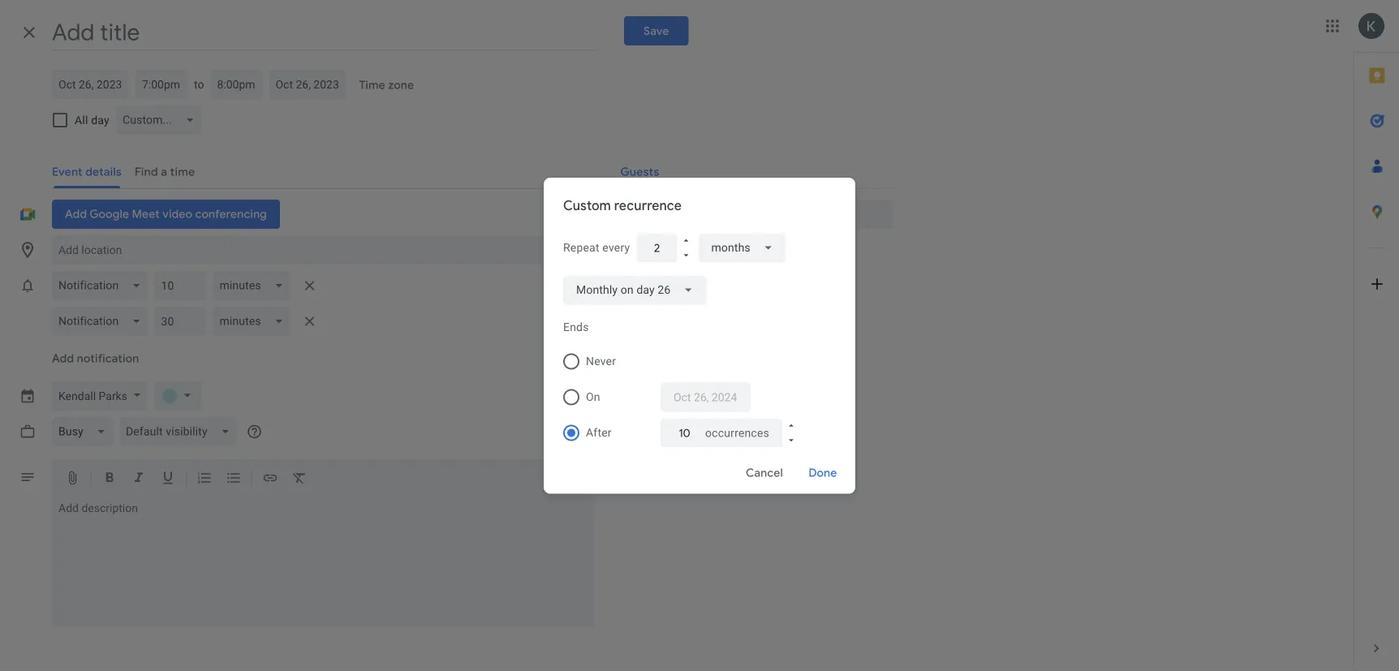 Task type: describe. For each thing, give the bounding box(es) containing it.
cancel
[[746, 466, 783, 480]]

invite others
[[649, 306, 711, 319]]

bold image
[[101, 470, 118, 489]]

minutes in advance for notification number field for 30 minutes before element
[[161, 307, 200, 336]]

save button
[[624, 16, 689, 45]]

insert link image
[[262, 470, 278, 489]]

time zone
[[359, 78, 414, 92]]

time
[[359, 78, 385, 92]]

all day
[[75, 113, 109, 127]]

add
[[52, 351, 74, 366]]

all
[[75, 113, 88, 127]]

others
[[679, 306, 711, 319]]

formatting options toolbar
[[52, 459, 595, 499]]

minutes in advance for notification number field for 10 minutes before element
[[161, 271, 200, 300]]

event
[[687, 281, 714, 295]]

day
[[91, 113, 109, 127]]

group containing guest permissions
[[608, 252, 893, 349]]

add notification
[[52, 351, 139, 366]]

custom recurrence dialog
[[544, 178, 856, 494]]

guest permissions
[[621, 257, 715, 270]]

never
[[586, 355, 616, 368]]

permissions
[[653, 257, 715, 270]]

time zone button
[[353, 71, 421, 100]]

every
[[603, 241, 630, 254]]

occurrences number field
[[674, 418, 696, 447]]

cancel button
[[739, 453, 791, 492]]

modify
[[649, 281, 684, 295]]



Task type: vqa. For each thing, say whether or not it's contained in the screenshot.
fourth the AM from the bottom
no



Task type: locate. For each thing, give the bounding box(es) containing it.
italic image
[[131, 470, 147, 489]]

1 vertical spatial minutes in advance for notification number field
[[161, 307, 200, 336]]

None field
[[698, 233, 786, 262], [563, 275, 706, 305], [698, 233, 786, 262], [563, 275, 706, 305]]

0 vertical spatial minutes in advance for notification number field
[[161, 271, 200, 300]]

custom recurrence
[[563, 197, 682, 214]]

30 minutes before element
[[52, 304, 323, 339]]

option group
[[557, 344, 836, 451]]

add notification button
[[45, 344, 146, 373]]

group
[[608, 252, 893, 349]]

10 minutes before element
[[52, 268, 323, 304]]

repeat every
[[563, 241, 630, 254]]

minutes in advance for notification number field up 30 minutes before element
[[161, 271, 200, 300]]

ends
[[563, 320, 589, 334]]

minutes in advance for notification number field inside 30 minutes before element
[[161, 307, 200, 336]]

notification
[[77, 351, 139, 366]]

Date on which the recurrence ends text field
[[674, 383, 738, 412]]

done button
[[797, 453, 849, 492]]

tab list
[[1355, 53, 1399, 626]]

Minutes in advance for notification number field
[[161, 271, 200, 300], [161, 307, 200, 336]]

after
[[586, 426, 612, 439]]

Title text field
[[52, 15, 598, 50]]

2 minutes in advance for notification number field from the top
[[161, 307, 200, 336]]

numbered list image
[[196, 470, 213, 489]]

occurrences
[[705, 426, 770, 440]]

on
[[586, 390, 600, 404]]

notifications element
[[52, 268, 323, 339]]

modify event
[[649, 281, 714, 295]]

guest
[[621, 257, 650, 270]]

repeat
[[563, 241, 600, 254]]

Months to repeat number field
[[650, 233, 664, 262]]

custom
[[563, 197, 611, 214]]

zone
[[388, 78, 414, 92]]

done
[[809, 466, 837, 480]]

recurrence
[[614, 197, 682, 214]]

Description text field
[[52, 502, 595, 623]]

remove formatting image
[[291, 470, 308, 489]]

bulleted list image
[[226, 470, 242, 489]]

to
[[194, 78, 204, 91]]

invite
[[649, 306, 676, 319]]

minutes in advance for notification number field inside 10 minutes before element
[[161, 271, 200, 300]]

1 minutes in advance for notification number field from the top
[[161, 271, 200, 300]]

option group containing never
[[557, 344, 836, 451]]

underline image
[[160, 470, 176, 489]]

minutes in advance for notification number field down 10 minutes before element
[[161, 307, 200, 336]]

option group inside custom recurrence dialog
[[557, 344, 836, 451]]

save
[[644, 24, 670, 38]]



